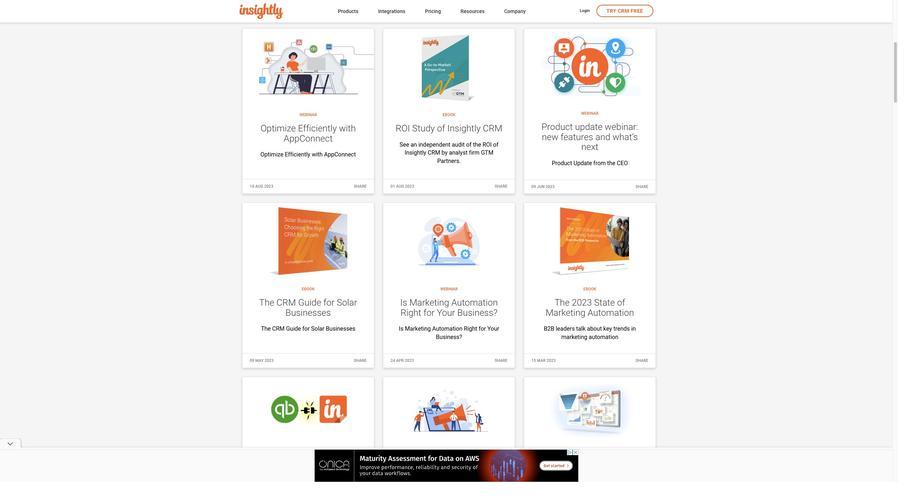 Task type: vqa. For each thing, say whether or not it's contained in the screenshot.
Services
no



Task type: describe. For each thing, give the bounding box(es) containing it.
crm inside see an independent audit of the roi of insightly crm by analyst firm gtm partners.
[[428, 149, 441, 156]]

01 aug 2023
[[391, 184, 414, 189]]

product update webinar: new features and what's next
[[542, 122, 639, 152]]

what's
[[613, 132, 638, 142]]

24 apr 2023
[[391, 359, 414, 363]]

share for roi study of insightly crm
[[495, 184, 508, 189]]

audit
[[452, 141, 465, 148]]

of inside the 2023 state of marketing automation
[[618, 298, 626, 308]]

matter
[[551, 472, 577, 482]]

0 vertical spatial right
[[401, 308, 422, 318]]

webinar for efficiently
[[300, 113, 317, 117]]

01 for 01 nov 2023
[[391, 10, 395, 15]]

insightly logo image
[[240, 3, 283, 19]]

appconnect inside the optimize efficiently with appconnect
[[284, 133, 333, 144]]

2023 for 15 mar 2023
[[547, 359, 556, 363]]

of up independent
[[437, 123, 446, 134]]

see an independent audit of the roi of insightly crm by analyst firm gtm partners.
[[400, 141, 499, 164]]

18 aug 2023
[[250, 184, 274, 189]]

06
[[250, 10, 254, 14]]

login
[[580, 8, 590, 13]]

and
[[596, 132, 611, 142]]

24
[[391, 359, 395, 363]]

key
[[604, 326, 613, 333]]

jun
[[537, 184, 545, 189]]

15 mar 2023
[[532, 359, 556, 363]]

company link
[[505, 7, 526, 17]]

01 nov 2023
[[391, 10, 415, 15]]

09 for the crm guide for solar businesses
[[250, 359, 254, 363]]

see
[[400, 141, 410, 148]]

crm:
[[260, 472, 281, 482]]

0 vertical spatial roi
[[396, 123, 410, 134]]

products link
[[338, 7, 359, 17]]

1 vertical spatial is marketing automation right for your business?
[[399, 326, 500, 341]]

try crm free link
[[597, 5, 654, 17]]

accounting software + crm: the cloud's power couple
[[260, 462, 357, 482]]

to inside 5 social selling power moves to help you crush quota in 2023
[[430, 472, 438, 482]]

most
[[580, 472, 600, 482]]

2023 inside the 2023 state of marketing automation
[[572, 298, 592, 308]]

in inside 5 social selling power moves to help you crush quota in 2023
[[447, 482, 454, 482]]

leaders
[[556, 326, 575, 333]]

share for the crm guide for solar businesses
[[354, 359, 367, 363]]

firm
[[469, 149, 480, 156]]

independent
[[419, 141, 451, 148]]

social
[[414, 462, 437, 473]]

b2b
[[544, 326, 555, 333]]

marketing
[[562, 334, 588, 341]]

nov for 06
[[255, 10, 264, 14]]

couple
[[295, 482, 322, 482]]

2023 for 06 nov 2023
[[265, 10, 274, 14]]

with inside the optimize efficiently with appconnect
[[339, 123, 356, 134]]

1 vertical spatial businesses
[[326, 326, 356, 333]]

try crm free button
[[597, 5, 654, 17]]

state
[[595, 298, 615, 308]]

5
[[407, 462, 412, 473]]

apr
[[396, 359, 404, 363]]

next
[[582, 142, 599, 152]]

+
[[348, 462, 353, 473]]

share for optimize efficiently with appconnect
[[354, 184, 367, 189]]

product for product update webinar: new features and what's next
[[542, 122, 573, 132]]

partners.
[[438, 158, 461, 164]]

products
[[338, 8, 359, 14]]

features
[[561, 132, 594, 142]]

quota
[[422, 482, 445, 482]]

09 may 2023
[[250, 359, 274, 363]]

mar
[[537, 359, 546, 363]]

new
[[542, 132, 559, 142]]

0 vertical spatial business?
[[458, 308, 498, 318]]

webinar for update
[[582, 111, 599, 116]]

software
[[311, 462, 346, 473]]

crm inside the crm guide for solar businesses
[[277, 298, 296, 308]]

2 optimize efficiently with appconnect from the top
[[261, 151, 356, 158]]

help
[[440, 472, 457, 482]]

webinar:
[[605, 122, 639, 132]]

solar inside the crm guide for solar businesses
[[337, 298, 357, 308]]

selling
[[440, 462, 465, 473]]

aug for roi study of insightly crm
[[396, 184, 404, 189]]

try
[[607, 8, 617, 14]]

the inside visualize the metrics that matter most to your business
[[578, 462, 590, 473]]

ceo
[[617, 160, 628, 167]]

you
[[459, 472, 473, 482]]

insightly logo link
[[240, 3, 327, 19]]

talk
[[577, 326, 586, 333]]

product update from the ceo
[[552, 160, 628, 167]]

your
[[613, 472, 630, 482]]

may
[[255, 359, 264, 363]]

1 horizontal spatial insightly
[[448, 123, 481, 134]]

webinar for the
[[582, 452, 599, 456]]

06 nov 2023
[[250, 10, 274, 14]]

ebook for state
[[584, 287, 597, 292]]

09 jun 2023
[[532, 184, 555, 189]]

try crm free
[[607, 8, 644, 14]]

resources
[[461, 8, 485, 14]]

product for product update from the ceo
[[552, 160, 573, 167]]

share for is marketing automation right for your business?
[[495, 359, 508, 363]]

by
[[442, 149, 448, 156]]

0 vertical spatial is marketing automation right for your business?
[[401, 298, 498, 318]]

company
[[505, 8, 526, 14]]

crush
[[475, 472, 498, 482]]

resources link
[[461, 7, 485, 17]]

analyst
[[449, 149, 468, 156]]

nov for 01
[[396, 10, 405, 15]]

pricing
[[425, 8, 441, 14]]

2023 inside 5 social selling power moves to help you crush quota in 2023
[[457, 482, 477, 482]]

automation
[[589, 334, 619, 341]]

15
[[532, 359, 536, 363]]

integrations link
[[378, 7, 406, 17]]



Task type: locate. For each thing, give the bounding box(es) containing it.
0 horizontal spatial your
[[437, 308, 456, 318]]

insightly inside see an independent audit of the roi of insightly crm by analyst firm gtm partners.
[[405, 149, 427, 156]]

metrics
[[593, 462, 623, 473]]

nov left pricing link
[[396, 10, 405, 15]]

2023 for 09 jun 2023
[[546, 184, 555, 189]]

guide
[[298, 298, 321, 308], [286, 326, 301, 333]]

1 horizontal spatial the
[[578, 462, 590, 473]]

roi study of insightly crm
[[396, 123, 503, 134]]

2 horizontal spatial ebook
[[584, 287, 597, 292]]

1 horizontal spatial 09
[[532, 184, 536, 189]]

2 optimize from the top
[[261, 151, 284, 158]]

update
[[574, 160, 593, 167]]

to inside visualize the metrics that matter most to your business
[[602, 472, 610, 482]]

0 horizontal spatial nov
[[255, 10, 264, 14]]

1 vertical spatial with
[[312, 151, 323, 158]]

the
[[259, 298, 275, 308], [555, 298, 570, 308], [261, 326, 271, 333], [283, 472, 299, 482]]

of up firm
[[467, 141, 472, 148]]

09 left jun
[[532, 184, 536, 189]]

roi inside see an independent audit of the roi of insightly crm by analyst firm gtm partners.
[[483, 141, 492, 148]]

0 horizontal spatial ebook
[[302, 287, 315, 292]]

0 vertical spatial optimize
[[261, 123, 296, 134]]

0 vertical spatial 09
[[532, 184, 536, 189]]

5 social selling power moves to help you crush quota in 2023
[[401, 462, 498, 482]]

an
[[411, 141, 417, 148]]

1 vertical spatial 01
[[391, 184, 395, 189]]

webinar for software
[[300, 452, 317, 456]]

efficiently
[[298, 123, 337, 134], [285, 151, 311, 158]]

right
[[401, 308, 422, 318], [464, 326, 478, 333]]

automation
[[452, 298, 498, 308], [588, 308, 635, 318], [433, 326, 463, 333]]

1 horizontal spatial your
[[488, 326, 500, 333]]

0 vertical spatial is
[[401, 298, 408, 308]]

optimize
[[261, 123, 296, 134], [261, 151, 284, 158]]

of right state
[[618, 298, 626, 308]]

09
[[532, 184, 536, 189], [250, 359, 254, 363]]

2 vertical spatial the
[[578, 462, 590, 473]]

optimize inside the optimize efficiently with appconnect
[[261, 123, 296, 134]]

1 horizontal spatial aug
[[396, 184, 404, 189]]

that
[[625, 462, 640, 473]]

roi
[[396, 123, 410, 134], [483, 141, 492, 148]]

09 for product update webinar: new features and what's next
[[532, 184, 536, 189]]

of up gtm
[[494, 141, 499, 148]]

share for product update webinar: new features and what's next
[[636, 184, 649, 189]]

marketing
[[410, 298, 450, 308], [546, 308, 586, 318], [405, 326, 431, 333]]

share for the 2023 state of marketing automation
[[636, 359, 649, 363]]

0 vertical spatial optimize efficiently with appconnect
[[261, 123, 356, 144]]

with
[[339, 123, 356, 134], [312, 151, 323, 158]]

about
[[588, 326, 602, 333]]

0 horizontal spatial solar
[[311, 326, 325, 333]]

0 vertical spatial efficiently
[[298, 123, 337, 134]]

1 horizontal spatial in
[[632, 326, 636, 333]]

the crm guide for solar businesses
[[259, 298, 357, 318], [261, 326, 356, 333]]

0 vertical spatial solar
[[337, 298, 357, 308]]

0 vertical spatial the
[[473, 141, 482, 148]]

business?
[[458, 308, 498, 318], [436, 334, 463, 341]]

1 vertical spatial insightly
[[405, 149, 427, 156]]

0 horizontal spatial the
[[473, 141, 482, 148]]

1 to from the left
[[430, 472, 438, 482]]

pricing link
[[425, 7, 441, 17]]

the up firm
[[473, 141, 482, 148]]

0 horizontal spatial aug
[[255, 184, 263, 189]]

1 horizontal spatial solar
[[337, 298, 357, 308]]

automation inside the 2023 state of marketing automation
[[588, 308, 635, 318]]

webinar for marketing
[[441, 287, 458, 292]]

1 vertical spatial the crm guide for solar businesses
[[261, 326, 356, 333]]

2 to from the left
[[602, 472, 610, 482]]

from
[[594, 160, 606, 167]]

the left ceo
[[608, 160, 616, 167]]

1 vertical spatial optimize
[[261, 151, 284, 158]]

for
[[324, 298, 335, 308], [424, 308, 435, 318], [303, 326, 310, 333], [479, 326, 486, 333]]

to left help
[[430, 472, 438, 482]]

01 for 01 aug 2023
[[391, 184, 395, 189]]

to
[[430, 472, 438, 482], [602, 472, 610, 482]]

0 vertical spatial with
[[339, 123, 356, 134]]

0 horizontal spatial with
[[312, 151, 323, 158]]

1 vertical spatial appconnect
[[324, 151, 356, 158]]

1 vertical spatial guide
[[286, 326, 301, 333]]

1 horizontal spatial roi
[[483, 141, 492, 148]]

visualize
[[540, 462, 575, 473]]

1 vertical spatial right
[[464, 326, 478, 333]]

roi up gtm
[[483, 141, 492, 148]]

aug
[[255, 184, 263, 189], [396, 184, 404, 189]]

free
[[631, 8, 644, 14]]

0 horizontal spatial right
[[401, 308, 422, 318]]

0 vertical spatial your
[[437, 308, 456, 318]]

share
[[354, 10, 367, 14], [495, 10, 508, 15], [636, 10, 649, 15], [354, 184, 367, 189], [495, 184, 508, 189], [636, 184, 649, 189], [354, 359, 367, 363], [495, 359, 508, 363], [636, 359, 649, 363]]

2023 for 24 apr 2023
[[405, 359, 414, 363]]

crm
[[618, 8, 630, 14], [483, 123, 503, 134], [428, 149, 441, 156], [277, 298, 296, 308], [272, 326, 285, 333]]

1 vertical spatial business?
[[436, 334, 463, 341]]

nov right 06
[[255, 10, 264, 14]]

of
[[437, 123, 446, 134], [467, 141, 472, 148], [494, 141, 499, 148], [618, 298, 626, 308]]

crm inside "button"
[[618, 8, 630, 14]]

0 vertical spatial the crm guide for solar businesses
[[259, 298, 357, 318]]

the 2023 state of marketing automation
[[546, 298, 635, 318]]

roi up see
[[396, 123, 410, 134]]

1 vertical spatial solar
[[311, 326, 325, 333]]

1 vertical spatial roi
[[483, 141, 492, 148]]

marketing inside the 2023 state of marketing automation
[[546, 308, 586, 318]]

study
[[413, 123, 435, 134]]

power
[[332, 472, 357, 482]]

1 aug from the left
[[255, 184, 263, 189]]

ebook for of
[[443, 113, 456, 117]]

1 vertical spatial is
[[399, 326, 404, 333]]

the up business
[[578, 462, 590, 473]]

1 vertical spatial product
[[552, 160, 573, 167]]

2023 for 01 nov 2023
[[406, 10, 415, 15]]

0 vertical spatial appconnect
[[284, 133, 333, 144]]

login link
[[580, 8, 590, 14]]

business
[[573, 482, 608, 482]]

to left your
[[602, 472, 610, 482]]

09 left may
[[250, 359, 254, 363]]

1 optimize from the top
[[261, 123, 296, 134]]

2023 for 09 may 2023
[[265, 359, 274, 363]]

aug for optimize efficiently with appconnect
[[255, 184, 263, 189]]

the inside see an independent audit of the roi of insightly crm by analyst firm gtm partners.
[[473, 141, 482, 148]]

0 vertical spatial 01
[[391, 10, 395, 15]]

1 vertical spatial the
[[608, 160, 616, 167]]

integrations
[[378, 8, 406, 14]]

0 horizontal spatial roi
[[396, 123, 410, 134]]

webinar
[[582, 111, 599, 116], [300, 113, 317, 117], [441, 287, 458, 292], [300, 452, 317, 456], [441, 452, 458, 456], [582, 452, 599, 456]]

trends
[[614, 326, 630, 333]]

b2b leaders talk about key trends in marketing automation
[[544, 326, 636, 341]]

insightly
[[448, 123, 481, 134], [405, 149, 427, 156]]

the
[[473, 141, 482, 148], [608, 160, 616, 167], [578, 462, 590, 473]]

insightly down an
[[405, 149, 427, 156]]

ebook for guide
[[302, 287, 315, 292]]

visualize the metrics that matter most to your business
[[540, 462, 640, 482]]

power
[[467, 462, 492, 473]]

nov
[[255, 10, 264, 14], [396, 10, 405, 15]]

ebook
[[443, 113, 456, 117], [302, 287, 315, 292], [584, 287, 597, 292]]

insightly up audit
[[448, 123, 481, 134]]

businesses
[[286, 308, 331, 318], [326, 326, 356, 333]]

cloud's
[[301, 472, 329, 482]]

1 horizontal spatial to
[[602, 472, 610, 482]]

the inside accounting software + crm: the cloud's power couple
[[283, 472, 299, 482]]

2023
[[265, 10, 274, 14], [406, 10, 415, 15], [264, 184, 274, 189], [405, 184, 414, 189], [546, 184, 555, 189], [572, 298, 592, 308], [265, 359, 274, 363], [405, 359, 414, 363], [547, 359, 556, 363], [457, 482, 477, 482]]

1 vertical spatial optimize efficiently with appconnect
[[261, 151, 356, 158]]

product
[[542, 122, 573, 132], [552, 160, 573, 167]]

0 vertical spatial insightly
[[448, 123, 481, 134]]

update
[[576, 122, 603, 132]]

moves
[[401, 472, 428, 482]]

gtm
[[481, 149, 494, 156]]

0 vertical spatial businesses
[[286, 308, 331, 318]]

1 horizontal spatial ebook
[[443, 113, 456, 117]]

accounting
[[264, 462, 309, 473]]

1 horizontal spatial with
[[339, 123, 356, 134]]

1 01 from the top
[[391, 10, 395, 15]]

webinar for social
[[441, 452, 458, 456]]

2 aug from the left
[[396, 184, 404, 189]]

0 vertical spatial product
[[542, 122, 573, 132]]

2023 for 18 aug 2023
[[264, 184, 274, 189]]

is
[[401, 298, 408, 308], [399, 326, 404, 333]]

your
[[437, 308, 456, 318], [488, 326, 500, 333]]

18
[[250, 184, 254, 189]]

2 horizontal spatial the
[[608, 160, 616, 167]]

in inside b2b leaders talk about key trends in marketing automation
[[632, 326, 636, 333]]

0 horizontal spatial 09
[[250, 359, 254, 363]]

1 vertical spatial 09
[[250, 359, 254, 363]]

product inside "product update webinar: new features and what's next"
[[542, 122, 573, 132]]

optimize efficiently with appconnect
[[261, 123, 356, 144], [261, 151, 356, 158]]

2 01 from the top
[[391, 184, 395, 189]]

in right trends
[[632, 326, 636, 333]]

0 vertical spatial guide
[[298, 298, 321, 308]]

0 horizontal spatial in
[[447, 482, 454, 482]]

0 horizontal spatial insightly
[[405, 149, 427, 156]]

1 horizontal spatial nov
[[396, 10, 405, 15]]

0 vertical spatial in
[[632, 326, 636, 333]]

1 vertical spatial in
[[447, 482, 454, 482]]

the inside the 2023 state of marketing automation
[[555, 298, 570, 308]]

2023 for 01 aug 2023
[[405, 184, 414, 189]]

1 vertical spatial your
[[488, 326, 500, 333]]

in down selling
[[447, 482, 454, 482]]

0 horizontal spatial to
[[430, 472, 438, 482]]

1 vertical spatial efficiently
[[285, 151, 311, 158]]

efficiently inside the optimize efficiently with appconnect
[[298, 123, 337, 134]]

1 horizontal spatial right
[[464, 326, 478, 333]]

1 optimize efficiently with appconnect from the top
[[261, 123, 356, 144]]



